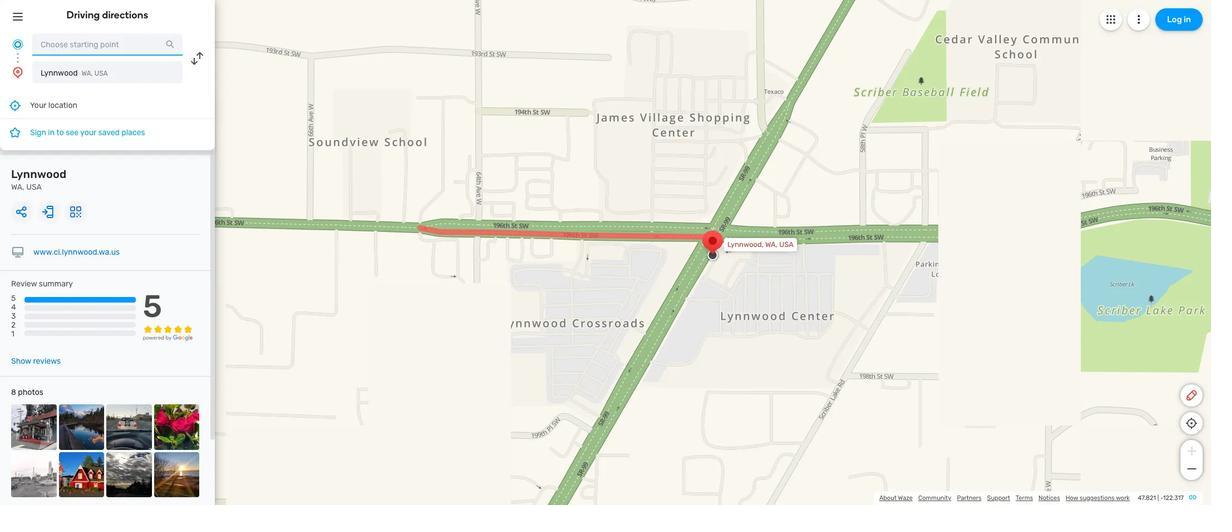 Task type: vqa. For each thing, say whether or not it's contained in the screenshot.
"About"
yes



Task type: describe. For each thing, give the bounding box(es) containing it.
about waze link
[[880, 495, 913, 502]]

notices
[[1039, 495, 1061, 502]]

review summary
[[11, 280, 73, 289]]

zoom in image
[[1186, 445, 1199, 458]]

driving
[[67, 9, 100, 21]]

-
[[1161, 495, 1164, 502]]

4
[[11, 303, 16, 313]]

8 photos
[[11, 388, 43, 398]]

5 4 3 2 1
[[11, 294, 16, 339]]

2 horizontal spatial usa
[[780, 241, 794, 249]]

1 vertical spatial usa
[[26, 183, 42, 192]]

community
[[919, 495, 952, 502]]

star image
[[8, 126, 22, 139]]

1
[[11, 330, 14, 339]]

about waze community partners support terms notices how suggestions work
[[880, 495, 1131, 502]]

partners link
[[958, 495, 982, 502]]

lynnwood,
[[728, 241, 764, 249]]

image 2 of lynnwood, lynnwood image
[[59, 405, 104, 450]]

1 vertical spatial wa,
[[11, 183, 24, 192]]

image 5 of lynnwood, lynnwood image
[[11, 453, 57, 498]]

partners
[[958, 495, 982, 502]]

support link
[[988, 495, 1011, 502]]

122.317
[[1164, 495, 1185, 502]]

show reviews
[[11, 357, 61, 367]]

summary
[[39, 280, 73, 289]]

lynnwood, wa, usa
[[728, 241, 794, 249]]

1 horizontal spatial wa,
[[82, 70, 93, 77]]

reviews
[[33, 357, 61, 367]]

image 4 of lynnwood, lynnwood image
[[154, 405, 199, 450]]

47.821
[[1139, 495, 1157, 502]]

47.821 | -122.317
[[1139, 495, 1185, 502]]

5 for 5
[[143, 289, 162, 325]]



Task type: locate. For each thing, give the bounding box(es) containing it.
lynnwood wa, usa
[[41, 69, 108, 78], [11, 168, 66, 192]]

pencil image
[[1186, 389, 1199, 403]]

image 6 of lynnwood, lynnwood image
[[59, 453, 104, 498]]

wa, right lynnwood,
[[766, 241, 778, 249]]

about
[[880, 495, 897, 502]]

lynnwood wa, usa down choose starting point text box
[[41, 69, 108, 78]]

Choose starting point text field
[[32, 33, 183, 56]]

0 vertical spatial lynnwood
[[41, 69, 78, 78]]

image 1 of lynnwood, lynnwood image
[[11, 405, 57, 450]]

image 8 of lynnwood, lynnwood image
[[154, 453, 199, 498]]

www.ci.lynnwood.wa.us link
[[33, 248, 120, 257]]

wa, down choose starting point text box
[[82, 70, 93, 77]]

5 for 5 4 3 2 1
[[11, 294, 16, 304]]

2 vertical spatial usa
[[780, 241, 794, 249]]

how suggestions work link
[[1066, 495, 1131, 502]]

www.ci.lynnwood.wa.us
[[33, 248, 120, 257]]

0 vertical spatial wa,
[[82, 70, 93, 77]]

0 vertical spatial usa
[[95, 70, 108, 77]]

2 horizontal spatial wa,
[[766, 241, 778, 249]]

suggestions
[[1081, 495, 1115, 502]]

1 horizontal spatial usa
[[95, 70, 108, 77]]

3
[[11, 312, 16, 322]]

recenter image
[[8, 99, 22, 112]]

location image
[[11, 66, 25, 79]]

how
[[1066, 495, 1079, 502]]

photos
[[18, 388, 43, 398]]

0 horizontal spatial wa,
[[11, 183, 24, 192]]

list box
[[0, 92, 215, 150]]

image 3 of lynnwood, lynnwood image
[[106, 405, 152, 450]]

5
[[143, 289, 162, 325], [11, 294, 16, 304]]

current location image
[[11, 38, 25, 51]]

support
[[988, 495, 1011, 502]]

0 vertical spatial lynnwood wa, usa
[[41, 69, 108, 78]]

1 vertical spatial lynnwood
[[11, 168, 66, 181]]

2
[[11, 321, 16, 330]]

0 horizontal spatial 5
[[11, 294, 16, 304]]

notices link
[[1039, 495, 1061, 502]]

lynnwood right location icon
[[41, 69, 78, 78]]

1 horizontal spatial 5
[[143, 289, 162, 325]]

1 vertical spatial lynnwood wa, usa
[[11, 168, 66, 192]]

wa, down star icon
[[11, 183, 24, 192]]

directions
[[102, 9, 148, 21]]

computer image
[[11, 246, 25, 260]]

link image
[[1189, 493, 1198, 502]]

work
[[1117, 495, 1131, 502]]

driving directions
[[67, 9, 148, 21]]

image 7 of lynnwood, lynnwood image
[[106, 453, 152, 498]]

0 horizontal spatial usa
[[26, 183, 42, 192]]

zoom out image
[[1186, 463, 1199, 476]]

show
[[11, 357, 31, 367]]

terms
[[1016, 495, 1034, 502]]

terms link
[[1016, 495, 1034, 502]]

lynnwood wa, usa down star icon
[[11, 168, 66, 192]]

review
[[11, 280, 37, 289]]

waze
[[899, 495, 913, 502]]

2 vertical spatial wa,
[[766, 241, 778, 249]]

wa,
[[82, 70, 93, 77], [11, 183, 24, 192], [766, 241, 778, 249]]

|
[[1158, 495, 1160, 502]]

5 inside 5 4 3 2 1
[[11, 294, 16, 304]]

usa
[[95, 70, 108, 77], [26, 183, 42, 192], [780, 241, 794, 249]]

community link
[[919, 495, 952, 502]]

8
[[11, 388, 16, 398]]

lynnwood
[[41, 69, 78, 78], [11, 168, 66, 181]]

lynnwood down star icon
[[11, 168, 66, 181]]



